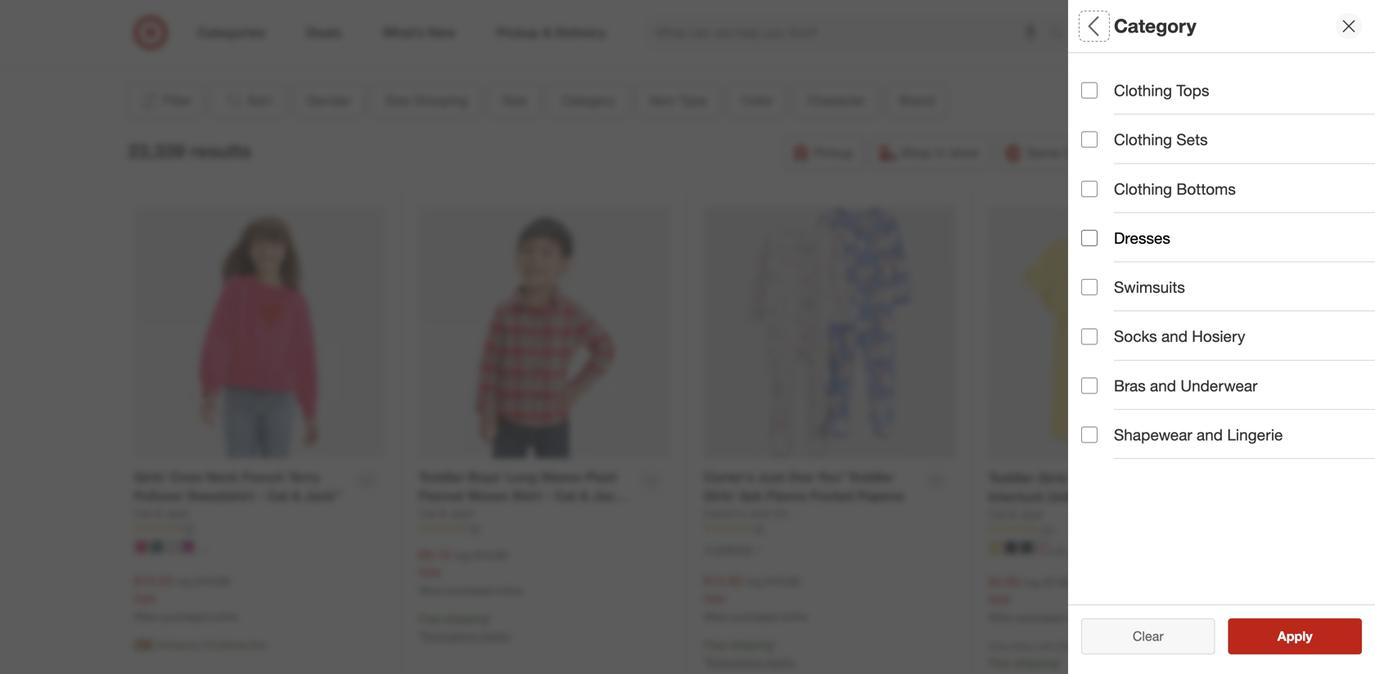 Task type: vqa. For each thing, say whether or not it's contained in the screenshot.
2nd clothing from the top of the Category dialog
yes



Task type: locate. For each thing, give the bounding box(es) containing it.
item inside all filters dialog
[[1082, 299, 1114, 318]]

gender
[[1082, 70, 1136, 89], [307, 92, 351, 108]]

pajama
[[858, 488, 904, 504]]

2 horizontal spatial toddler
[[989, 470, 1035, 486]]

seasonal shipping icon image
[[134, 636, 154, 655]]

when up only
[[989, 612, 1014, 624]]

shirt down long
[[512, 488, 542, 504]]

category inside all filters dialog
[[1082, 242, 1150, 261]]

item type inside all filters dialog
[[1082, 299, 1153, 318]]

just inside carter's just one you®️ toddler girls' 2pk fleece footed pajama
[[758, 469, 785, 485]]

results
[[191, 140, 251, 163], [1288, 629, 1330, 645]]

sale inside $4.90 reg $7.00 sale when purchased online
[[989, 592, 1011, 607]]

0 vertical spatial item type
[[650, 92, 707, 108]]

1 vertical spatial item type button
[[1082, 282, 1375, 340]]

shop in store button
[[871, 135, 990, 171]]

purchased inside "$9.10 reg $13.00 sale when purchased online"
[[447, 585, 494, 597]]

$7.00
[[1044, 575, 1072, 590]]

apply. for $9.10
[[481, 629, 512, 643]]

Bras and Underwear checkbox
[[1082, 378, 1098, 394]]

cat up 24 link
[[555, 488, 577, 504]]

type inside all filters dialog
[[1119, 299, 1153, 318]]

1 horizontal spatial size grouping
[[1082, 127, 1185, 146]]

see results button
[[1228, 619, 1362, 655]]

sale for $12.60
[[704, 592, 726, 606]]

1 clear from the left
[[1125, 629, 1156, 645]]

shirt for polo
[[1132, 489, 1162, 505]]

- right polo
[[1166, 489, 1171, 505]]

1 horizontal spatial cat & jack link
[[419, 506, 474, 522]]

1 vertical spatial apply.
[[766, 655, 796, 670]]

1 horizontal spatial sleeve
[[1112, 470, 1153, 486]]

category down "target"
[[561, 92, 615, 108]]

0 horizontal spatial apply.
[[481, 629, 512, 643]]

reg for $9.10
[[454, 548, 471, 563]]

carter's down 2pk
[[704, 506, 745, 521]]

carter's inside "link"
[[704, 506, 745, 521]]

1 vertical spatial gender
[[307, 92, 351, 108]]

2 horizontal spatial shipping
[[1015, 656, 1058, 671]]

online for $12.60
[[781, 611, 808, 624]]

just for you
[[748, 506, 770, 521]]

1 vertical spatial clothing
[[1114, 130, 1172, 149]]

and for lingerie
[[1197, 426, 1223, 445]]

carter's up 2pk
[[704, 469, 755, 485]]

deals right top at top left
[[433, 31, 462, 45]]

0 vertical spatial one
[[788, 469, 814, 485]]

1 horizontal spatial gender button
[[1082, 53, 1375, 111]]

size grouping down top at top left
[[385, 92, 468, 108]]

2 vertical spatial and
[[1197, 426, 1223, 445]]

christmas
[[203, 639, 248, 652]]

free shipping * * exclusions apply.
[[419, 612, 512, 643], [704, 638, 796, 670]]

1 vertical spatial deals
[[1082, 586, 1123, 605]]

0 vertical spatial category
[[1114, 14, 1197, 37]]

cat & jack
[[134, 506, 189, 521], [419, 506, 474, 521], [989, 507, 1044, 522]]

neck
[[206, 469, 238, 485]]

clear all
[[1125, 629, 1172, 645]]

- up 24 link
[[546, 488, 551, 504]]

reg left $18.00
[[746, 575, 763, 589]]

purchased down $13.00 on the bottom
[[447, 585, 494, 597]]

1 vertical spatial category button
[[1082, 225, 1375, 282]]

purchased down $18.00
[[732, 611, 779, 624]]

top
[[412, 31, 430, 45]]

free shipping * * exclusions apply. down "$9.10 reg $13.00 sale when purchased online" on the bottom
[[419, 612, 512, 643]]

sale inside $10.50 reg $15.00 sale when purchased online
[[134, 592, 156, 606]]

clear for clear
[[1133, 629, 1164, 645]]

1 horizontal spatial shirt
[[1132, 489, 1162, 505]]

when down $12.60
[[704, 611, 729, 624]]

just for you®️
[[758, 469, 785, 485]]

shipping for $12.60
[[730, 638, 773, 652]]

when
[[419, 585, 444, 597], [134, 611, 159, 624], [704, 611, 729, 624], [989, 612, 1014, 624]]

girls' inside girls' crew neck french terry pullover sweatshirt - cat & jack™
[[134, 469, 166, 485]]

when inside "$9.10 reg $13.00 sale when purchased online"
[[419, 585, 444, 597]]

woven
[[468, 488, 509, 504]]

1 horizontal spatial deals
[[1082, 586, 1123, 605]]

free shipping * * exclusions apply. down $12.60 reg $18.00 sale when purchased online
[[704, 638, 796, 670]]

1 vertical spatial carter's
[[704, 506, 745, 521]]

clear
[[1125, 629, 1156, 645], [1133, 629, 1164, 645]]

target circle™ link
[[520, 0, 688, 63]]

purchased inside $4.90 reg $7.00 sale when purchased online
[[1017, 612, 1064, 624]]

1 vertical spatial size grouping
[[1082, 127, 1185, 146]]

0 horizontal spatial free shipping * * exclusions apply.
[[419, 612, 512, 643]]

same day delivery button
[[997, 135, 1148, 171]]

1 vertical spatial exclusions
[[708, 655, 762, 670]]

size
[[385, 92, 410, 108], [502, 92, 527, 108], [1082, 127, 1112, 146], [1082, 185, 1112, 204]]

& inside toddler boys' long sleeve plaid flannel woven shirt - cat & jack™ red
[[580, 488, 589, 504]]

clear for clear all
[[1125, 629, 1156, 645]]

girls' up pullover
[[134, 469, 166, 485]]

purchased
[[447, 585, 494, 597], [162, 611, 209, 624], [732, 611, 779, 624], [1017, 612, 1064, 624]]

and for underwear
[[1150, 376, 1177, 395]]

color down redcard™
[[742, 92, 773, 108]]

clear left all
[[1125, 629, 1156, 645]]

cat down flannel
[[419, 506, 437, 521]]

0 horizontal spatial girls'
[[134, 469, 166, 485]]

toddler inside toddler girls' short sleeve interlock uniform polo shirt - cat & jack™
[[989, 470, 1035, 486]]

see
[[1261, 629, 1284, 645]]

character up 'pickup'
[[808, 92, 866, 108]]

all filters dialog
[[1068, 0, 1375, 675]]

1 horizontal spatial jack™
[[593, 488, 629, 504]]

0 vertical spatial size button
[[488, 83, 541, 119]]

category right all
[[1114, 14, 1197, 37]]

shipping for $9.10
[[445, 612, 488, 626]]

1 horizontal spatial grouping
[[1117, 127, 1185, 146]]

brand button
[[886, 83, 949, 119]]

reg for $4.90
[[1024, 575, 1040, 590]]

0 vertical spatial exclusions
[[423, 629, 478, 643]]

1 vertical spatial shipping
[[730, 638, 773, 652]]

clear inside category 'dialog'
[[1133, 629, 1164, 645]]

long
[[506, 469, 537, 485]]

filters
[[1109, 14, 1160, 37]]

1 horizontal spatial color button
[[1082, 340, 1375, 397]]

0 horizontal spatial toddler
[[419, 469, 465, 485]]

0 vertical spatial and
[[1162, 327, 1188, 346]]

- inside toddler boys' long sleeve plaid flannel woven shirt - cat & jack™ red
[[546, 488, 551, 504]]

1 vertical spatial type
[[1119, 299, 1153, 318]]

- inside toddler girls' short sleeve interlock uniform polo shirt - cat & jack™
[[1166, 489, 1171, 505]]

cat & jack link
[[134, 506, 189, 522], [419, 506, 474, 522], [989, 506, 1044, 523]]

online for $10.50
[[212, 611, 238, 624]]

footed
[[811, 488, 854, 504]]

all
[[1082, 14, 1104, 37]]

carter's just one you
[[704, 506, 816, 521]]

reg right "$9.10"
[[454, 548, 471, 563]]

0 horizontal spatial gender
[[307, 92, 351, 108]]

sleeve left plaid
[[541, 469, 582, 485]]

1 carter's from the top
[[704, 469, 755, 485]]

0 vertical spatial clothing
[[1114, 81, 1172, 100]]

0 horizontal spatial results
[[191, 140, 251, 163]]

reg inside "$9.10 reg $13.00 sale when purchased online"
[[454, 548, 471, 563]]

apply. down "$9.10 reg $13.00 sale when purchased online" on the bottom
[[481, 629, 512, 643]]

gender down 'all filters'
[[1082, 70, 1136, 89]]

0 horizontal spatial category button
[[547, 83, 629, 119]]

1 vertical spatial size button
[[1082, 168, 1375, 225]]

character button up 'pickup'
[[794, 83, 880, 119]]

sleeve for short
[[1112, 470, 1153, 486]]

exclusions
[[423, 629, 478, 643], [708, 655, 762, 670]]

sale down $10.50
[[134, 592, 156, 606]]

clear inside all filters dialog
[[1125, 629, 1156, 645]]

exclusions for $12.60
[[708, 655, 762, 670]]

cat & jack link for pullover
[[134, 506, 189, 522]]

1 vertical spatial exclusions apply. button
[[708, 654, 796, 671]]

jack™ down interlock
[[1001, 508, 1038, 524]]

cat down interlock
[[989, 507, 1007, 522]]

shipping down "$9.10 reg $13.00 sale when purchased online" on the bottom
[[445, 612, 488, 626]]

and right bras
[[1150, 376, 1177, 395]]

cat & jack down flannel
[[419, 506, 474, 521]]

pickup button
[[784, 135, 864, 171]]

cat & jack link down interlock
[[989, 506, 1044, 523]]

grouping down clothing tops
[[1117, 127, 1185, 146]]

clear right orders
[[1133, 629, 1164, 645]]

2 horizontal spatial jack™
[[1001, 508, 1038, 524]]

and left lingerie at bottom right
[[1197, 426, 1223, 445]]

one inside carter's just one you®️ toddler girls' 2pk fleece footed pajama
[[788, 469, 814, 485]]

1 horizontal spatial results
[[1288, 629, 1330, 645]]

grouping inside all filters dialog
[[1117, 127, 1185, 146]]

carter's inside carter's just one you®️ toddler girls' 2pk fleece footed pajama
[[704, 469, 755, 485]]

toddler boys' long sleeve plaid flannel woven shirt - cat & jack™ red image
[[419, 207, 671, 459], [419, 207, 671, 459]]

shirt for woven
[[512, 488, 542, 504]]

1 horizontal spatial item
[[1082, 299, 1114, 318]]

exclusions down "$9.10 reg $13.00 sale when purchased online" on the bottom
[[423, 629, 478, 643]]

1 horizontal spatial character button
[[1082, 397, 1375, 454]]

exclusions down $12.60 reg $18.00 sale when purchased online
[[708, 655, 762, 670]]

just inside "link"
[[748, 506, 770, 521]]

in
[[936, 145, 946, 161]]

online inside $12.60 reg $18.00 sale when purchased online
[[781, 611, 808, 624]]

cat & jack link for uniform
[[989, 506, 1044, 523]]

jack up "24"
[[450, 506, 474, 521]]

grouping down top deals
[[414, 92, 468, 108]]

jack up 87
[[165, 506, 189, 521]]

exclusions for $9.10
[[423, 629, 478, 643]]

free
[[419, 612, 441, 626], [704, 638, 726, 652], [989, 656, 1011, 671]]

size grouping down clothing tops
[[1082, 127, 1185, 146]]

0 horizontal spatial jack
[[165, 506, 189, 521]]

1 vertical spatial just
[[748, 506, 770, 521]]

sale down $4.90
[[989, 592, 1011, 607]]

1 vertical spatial results
[[1288, 629, 1330, 645]]

results for 23,339 results
[[191, 140, 251, 163]]

character button inside all filters dialog
[[1082, 397, 1375, 454]]

results down "sort" button
[[191, 140, 251, 163]]

color button
[[728, 83, 787, 119], [1082, 340, 1375, 397]]

0 horizontal spatial grouping
[[414, 92, 468, 108]]

shirt inside toddler girls' short sleeve interlock uniform polo shirt - cat & jack™
[[1132, 489, 1162, 505]]

when up seasonal shipping icon
[[134, 611, 159, 624]]

2 horizontal spatial girls'
[[1038, 470, 1071, 486]]

clothing down delivery
[[1114, 180, 1172, 198]]

toddler up flannel
[[419, 469, 465, 485]]

and right socks
[[1162, 327, 1188, 346]]

sale inside $12.60 reg $18.00 sale when purchased online
[[704, 592, 726, 606]]

1 horizontal spatial type
[[1119, 299, 1153, 318]]

one down fleece
[[773, 506, 794, 521]]

all
[[1159, 629, 1172, 645]]

category up swimsuits 'option'
[[1082, 242, 1150, 261]]

0 vertical spatial color
[[742, 92, 773, 108]]

when inside $12.60 reg $18.00 sale when purchased online
[[704, 611, 729, 624]]

cat & jack for uniform
[[989, 507, 1044, 522]]

shipping
[[445, 612, 488, 626], [730, 638, 773, 652], [1015, 656, 1058, 671]]

character button down the underwear on the right of the page
[[1082, 397, 1375, 454]]

reg left $7.00
[[1024, 575, 1040, 590]]

sale down "$9.10"
[[419, 565, 441, 580]]

online up christmas
[[212, 611, 238, 624]]

jack up 141 at bottom
[[1020, 507, 1044, 522]]

1 vertical spatial category
[[561, 92, 615, 108]]

2 clear from the left
[[1133, 629, 1164, 645]]

socks and hosiery
[[1114, 327, 1246, 346]]

0 horizontal spatial -
[[258, 488, 263, 504]]

girls' left 2pk
[[704, 488, 736, 504]]

when inside $4.90 reg $7.00 sale when purchased online
[[989, 612, 1014, 624]]

Clothing Sets checkbox
[[1082, 132, 1098, 148]]

category button down 'bottoms'
[[1082, 225, 1375, 282]]

category button down "target"
[[547, 83, 629, 119]]

0 horizontal spatial item type
[[650, 92, 707, 108]]

jack™ down terry
[[305, 488, 342, 504]]

carter's for carter's just one you
[[704, 506, 745, 521]]

1 horizontal spatial item type
[[1082, 299, 1153, 318]]

cat down shapewear and lingerie
[[1175, 489, 1197, 505]]

apply. down $12.60 reg $18.00 sale when purchased online
[[766, 655, 796, 670]]

0 vertical spatial gender
[[1082, 70, 1136, 89]]

2 horizontal spatial -
[[1166, 489, 1171, 505]]

jack™ inside toddler girls' short sleeve interlock uniform polo shirt - cat & jack™
[[1001, 508, 1038, 524]]

shipping down 'with'
[[1015, 656, 1058, 671]]

1 horizontal spatial free shipping * * exclusions apply.
[[704, 638, 796, 670]]

toddler up interlock
[[989, 470, 1035, 486]]

carter's for carter's just one you®️ toddler girls' 2pk fleece footed pajama
[[704, 469, 755, 485]]

reg left $15.00
[[176, 575, 193, 589]]

just
[[758, 469, 785, 485], [748, 506, 770, 521]]

color up bras and underwear option
[[1082, 357, 1122, 375]]

just up the 97
[[748, 506, 770, 521]]

0 horizontal spatial deals
[[433, 31, 462, 45]]

target circle™
[[569, 31, 639, 45]]

clothing for clothing sets
[[1114, 130, 1172, 149]]

crew
[[170, 469, 203, 485]]

1 vertical spatial grouping
[[1117, 127, 1185, 146]]

cat inside girls' crew neck french terry pullover sweatshirt - cat & jack™
[[267, 488, 289, 504]]

swimsuits
[[1114, 278, 1185, 297]]

online for $9.10
[[496, 585, 523, 597]]

online inside $4.90 reg $7.00 sale when purchased online
[[1066, 612, 1093, 624]]

jack for pullover
[[165, 506, 189, 521]]

Socks and Hosiery checkbox
[[1082, 329, 1098, 345]]

results inside 'button'
[[1288, 629, 1330, 645]]

online inside $10.50 reg $15.00 sale when purchased online
[[212, 611, 238, 624]]

jack™ inside toddler boys' long sleeve plaid flannel woven shirt - cat & jack™ red
[[593, 488, 629, 504]]

clothing left 'sets'
[[1114, 130, 1172, 149]]

sleeve inside toddler girls' short sleeve interlock uniform polo shirt - cat & jack™
[[1112, 470, 1153, 486]]

one inside "link"
[[773, 506, 794, 521]]

free for $9.10
[[419, 612, 441, 626]]

when down "$9.10"
[[419, 585, 444, 597]]

0 vertical spatial just
[[758, 469, 785, 485]]

online down $13.00 on the bottom
[[496, 585, 523, 597]]

color inside all filters dialog
[[1082, 357, 1122, 375]]

circle™
[[603, 31, 639, 45]]

online
[[496, 585, 523, 597], [212, 611, 238, 624], [781, 611, 808, 624], [1066, 612, 1093, 624]]

24 link
[[419, 522, 671, 536]]

free down $12.60 reg $18.00 sale when purchased online
[[704, 638, 726, 652]]

0 horizontal spatial jack™
[[305, 488, 342, 504]]

3 clothing from the top
[[1114, 180, 1172, 198]]

0 horizontal spatial type
[[679, 92, 707, 108]]

cat down french
[[267, 488, 289, 504]]

0 horizontal spatial shipping
[[445, 612, 488, 626]]

Swimsuits checkbox
[[1082, 279, 1098, 296]]

2 horizontal spatial jack
[[1020, 507, 1044, 522]]

0 vertical spatial shipping
[[445, 612, 488, 626]]

when for $12.60
[[704, 611, 729, 624]]

ships
[[1011, 641, 1035, 653]]

0 horizontal spatial exclusions apply. button
[[423, 628, 512, 645]]

-
[[258, 488, 263, 504], [546, 488, 551, 504], [1166, 489, 1171, 505]]

just up fleece
[[758, 469, 785, 485]]

you®️
[[818, 469, 845, 485]]

redcard™
[[745, 31, 797, 45]]

cat down pullover
[[134, 506, 152, 521]]

sleeve up polo
[[1112, 470, 1153, 486]]

top deals
[[412, 31, 462, 45]]

$12.60
[[704, 573, 743, 589]]

toddler inside toddler boys' long sleeve plaid flannel woven shirt - cat & jack™ red
[[419, 469, 465, 485]]

purchased inside $10.50 reg $15.00 sale when purchased online
[[162, 611, 209, 624]]

deals
[[433, 31, 462, 45], [1082, 586, 1123, 605]]

carter's just one you®️ toddler girls' 2pk fleece footed pajama image
[[704, 207, 956, 459], [704, 207, 956, 459]]

1 horizontal spatial jack
[[450, 506, 474, 521]]

1 clothing from the top
[[1114, 81, 1172, 100]]

free down only
[[989, 656, 1011, 671]]

apply. for $12.60
[[766, 655, 796, 670]]

cat & jack down interlock
[[989, 507, 1044, 522]]

deals right $7.00
[[1082, 586, 1123, 605]]

clothing left tops on the right top of page
[[1114, 81, 1172, 100]]

1 horizontal spatial size grouping button
[[1082, 111, 1375, 168]]

& inside girls' crew neck french terry pullover sweatshirt - cat & jack™
[[292, 488, 301, 504]]

cat & jack down pullover
[[134, 506, 189, 521]]

0 horizontal spatial character button
[[794, 83, 880, 119]]

interlock
[[989, 489, 1044, 505]]

reg inside $12.60 reg $18.00 sale when purchased online
[[746, 575, 763, 589]]

$13.00
[[474, 548, 508, 563]]

1 horizontal spatial item type button
[[1082, 282, 1375, 340]]

day
[[1064, 145, 1087, 161]]

deals inside button
[[1082, 586, 1123, 605]]

free down "$9.10 reg $13.00 sale when purchased online" on the bottom
[[419, 612, 441, 626]]

size grouping button down top at top left
[[371, 83, 482, 119]]

1 horizontal spatial character
[[1082, 414, 1155, 433]]

all filters
[[1082, 14, 1160, 37]]

1 horizontal spatial gender
[[1082, 70, 1136, 89]]

shirt inside toddler boys' long sleeve plaid flannel woven shirt - cat & jack™ red
[[512, 488, 542, 504]]

- for toddler girls' short sleeve interlock uniform polo shirt - cat & jack™
[[1166, 489, 1171, 505]]

pickup
[[814, 145, 854, 161]]

type
[[679, 92, 707, 108], [1119, 299, 1153, 318]]

1 vertical spatial character
[[1082, 414, 1155, 433]]

when inside $10.50 reg $15.00 sale when purchased online
[[134, 611, 159, 624]]

1 vertical spatial color
[[1082, 357, 1122, 375]]

sale down $12.60
[[704, 592, 726, 606]]

shirt right polo
[[1132, 489, 1162, 505]]

1 vertical spatial character button
[[1082, 397, 1375, 454]]

online inside "$9.10 reg $13.00 sale when purchased online"
[[496, 585, 523, 597]]

1 vertical spatial and
[[1150, 376, 1177, 395]]

1 vertical spatial item
[[1082, 299, 1114, 318]]

reg inside $4.90 reg $7.00 sale when purchased online
[[1024, 575, 1040, 590]]

2 clothing from the top
[[1114, 130, 1172, 149]]

character down bras
[[1082, 414, 1155, 433]]

2 carter's from the top
[[704, 506, 745, 521]]

reg inside $10.50 reg $15.00 sale when purchased online
[[176, 575, 193, 589]]

0 vertical spatial apply.
[[481, 629, 512, 643]]

item
[[650, 92, 676, 108], [1082, 299, 1114, 318]]

0 vertical spatial item type button
[[636, 83, 721, 119]]

0 vertical spatial size grouping
[[385, 92, 468, 108]]

1 horizontal spatial girls'
[[704, 488, 736, 504]]

size grouping button up 'bottoms'
[[1082, 111, 1375, 168]]

cat & jack link down pullover
[[134, 506, 189, 522]]

category dialog
[[1068, 0, 1375, 675]]

purchased inside $12.60 reg $18.00 sale when purchased online
[[732, 611, 779, 624]]

reg for $10.50
[[176, 575, 193, 589]]

sale inside "$9.10 reg $13.00 sale when purchased online"
[[419, 565, 441, 580]]

purchased for $4.90
[[1017, 612, 1064, 624]]

Dresses checkbox
[[1082, 230, 1098, 246]]

0 horizontal spatial exclusions
[[423, 629, 478, 643]]

online down $18.00
[[781, 611, 808, 624]]

2 horizontal spatial cat & jack
[[989, 507, 1044, 522]]

polo
[[1101, 489, 1129, 505]]

gender right "sort"
[[307, 92, 351, 108]]

1 horizontal spatial exclusions apply. button
[[708, 654, 796, 671]]

cat & jack link for flannel
[[419, 506, 474, 522]]

shipping down $12.60 reg $18.00 sale when purchased online
[[730, 638, 773, 652]]

1 horizontal spatial cat & jack
[[419, 506, 474, 521]]

1 horizontal spatial free
[[704, 638, 726, 652]]

purchased up by
[[162, 611, 209, 624]]

0 vertical spatial type
[[679, 92, 707, 108]]

cat & jack link down flannel
[[419, 506, 474, 522]]

size grouping inside all filters dialog
[[1082, 127, 1185, 146]]

hosiery
[[1192, 327, 1246, 346]]

What can we help you find? suggestions appear below search field
[[646, 15, 1054, 51]]

cat inside toddler girls' short sleeve interlock uniform polo shirt - cat & jack™
[[1175, 489, 1197, 505]]

brand
[[900, 92, 935, 108]]

exclusions apply. button down $12.60 reg $18.00 sale when purchased online
[[708, 654, 796, 671]]

0 horizontal spatial item
[[650, 92, 676, 108]]

gender button right "sort"
[[293, 83, 365, 119]]

1 horizontal spatial exclusions
[[708, 655, 762, 670]]

apply.
[[481, 629, 512, 643], [766, 655, 796, 670]]

toddler girls' short sleeve interlock uniform polo shirt - cat & jack™ image
[[989, 207, 1242, 460], [989, 207, 1242, 460]]

when for $9.10
[[419, 585, 444, 597]]

- down french
[[258, 488, 263, 504]]

one
[[788, 469, 814, 485], [773, 506, 794, 521]]

jack for flannel
[[450, 506, 474, 521]]

toddler up pajama
[[848, 469, 894, 485]]

online up orders
[[1066, 612, 1093, 624]]

sleeve inside toddler boys' long sleeve plaid flannel woven shirt - cat & jack™ red
[[541, 469, 582, 485]]

dresses
[[1114, 229, 1171, 248]]

see results
[[1261, 629, 1330, 645]]

exclusions apply. button down "$9.10 reg $13.00 sale when purchased online" on the bottom
[[423, 628, 512, 645]]

0 horizontal spatial shirt
[[512, 488, 542, 504]]

toddler girls' short sleeve interlock uniform polo shirt - cat & jack™
[[989, 470, 1197, 524]]

0 horizontal spatial sleeve
[[541, 469, 582, 485]]

0 vertical spatial carter's
[[704, 469, 755, 485]]

Shapewear and Lingerie checkbox
[[1082, 427, 1098, 443]]

exclusions apply. button
[[423, 628, 512, 645], [708, 654, 796, 671]]

gender button up 'sets'
[[1082, 53, 1375, 111]]

jack™ down plaid
[[593, 488, 629, 504]]

0 horizontal spatial color button
[[728, 83, 787, 119]]

girls' crew neck french terry pullover sweatshirt - cat & jack™ image
[[134, 207, 386, 459], [134, 207, 386, 459]]

$12.60 reg $18.00 sale when purchased online
[[704, 573, 808, 624]]



Task type: describe. For each thing, give the bounding box(es) containing it.
0 horizontal spatial size button
[[488, 83, 541, 119]]

87 link
[[134, 522, 386, 536]]

exclusions apply. button for $9.10
[[423, 628, 512, 645]]

arrives by christmas eve
[[157, 639, 267, 652]]

free shipping * * exclusions apply. for $9.10
[[419, 612, 512, 643]]

$4.90 reg $7.00 sale when purchased online
[[989, 574, 1093, 624]]

toddler for toddler girls' short sleeve interlock uniform polo shirt - cat & jack™
[[989, 470, 1035, 486]]

target
[[569, 31, 600, 45]]

you
[[797, 506, 816, 521]]

0 horizontal spatial gender button
[[293, 83, 365, 119]]

when for $4.90
[[989, 612, 1014, 624]]

free for $12.60
[[704, 638, 726, 652]]

0 horizontal spatial color
[[742, 92, 773, 108]]

apply button
[[1228, 619, 1362, 655]]

bras and underwear
[[1114, 376, 1258, 395]]

24
[[470, 523, 480, 535]]

cat & jack for pullover
[[134, 506, 189, 521]]

toddler boys' long sleeve plaid flannel woven shirt - cat & jack™ red
[[419, 469, 629, 523]]

purchased for $12.60
[[732, 611, 779, 624]]

sale for $9.10
[[419, 565, 441, 580]]

- inside girls' crew neck french terry pullover sweatshirt - cat & jack™
[[258, 488, 263, 504]]

tops
[[1177, 81, 1210, 100]]

plaid
[[585, 469, 616, 485]]

cat inside toddler boys' long sleeve plaid flannel woven shirt - cat & jack™ red
[[555, 488, 577, 504]]

0 horizontal spatial size grouping button
[[371, 83, 482, 119]]

size grouping button inside all filters dialog
[[1082, 111, 1375, 168]]

redcard™ link
[[688, 0, 855, 47]]

character inside all filters dialog
[[1082, 414, 1155, 433]]

orders
[[1077, 641, 1105, 653]]

toddler girls' short sleeve interlock uniform polo shirt - cat & jack™ link
[[989, 469, 1203, 524]]

2 vertical spatial shipping
[[1015, 656, 1058, 671]]

only
[[989, 641, 1009, 653]]

top deals link
[[353, 0, 520, 47]]

girls' crew neck french terry pullover sweatshirt - cat & jack™ link
[[134, 468, 348, 506]]

jack™ for toddler boys' long sleeve plaid flannel woven shirt - cat & jack™ red
[[593, 488, 629, 504]]

97 link
[[704, 522, 956, 536]]

purchased for $9.10
[[447, 585, 494, 597]]

toddler inside carter's just one you®️ toddler girls' 2pk fleece footed pajama
[[848, 469, 894, 485]]

category inside 'dialog'
[[1114, 14, 1197, 37]]

shop
[[901, 145, 932, 161]]

pullover
[[134, 488, 184, 504]]

filter button
[[128, 83, 204, 119]]

141
[[1039, 524, 1056, 536]]

sets
[[1177, 130, 1208, 149]]

clothing bottoms
[[1114, 180, 1236, 198]]

same day delivery
[[1027, 145, 1138, 161]]

toddler for toddler boys' long sleeve plaid flannel woven shirt - cat & jack™ red
[[419, 469, 465, 485]]

23,339
[[128, 140, 185, 163]]

1 vertical spatial color button
[[1082, 340, 1375, 397]]

- for toddler boys' long sleeve plaid flannel woven shirt - cat & jack™ red
[[546, 488, 551, 504]]

apply
[[1278, 629, 1313, 645]]

one for you
[[773, 506, 794, 521]]

0 vertical spatial deals
[[433, 31, 462, 45]]

french
[[242, 469, 285, 485]]

jack™ for toddler girls' short sleeve interlock uniform polo shirt - cat & jack™
[[1001, 508, 1038, 524]]

search button
[[1042, 15, 1082, 54]]

online for $4.90
[[1066, 612, 1093, 624]]

store
[[950, 145, 979, 161]]

results for see results
[[1288, 629, 1330, 645]]

by
[[190, 639, 200, 652]]

shapewear
[[1114, 426, 1193, 445]]

shop in store
[[901, 145, 979, 161]]

short
[[1074, 470, 1109, 486]]

141 link
[[989, 523, 1242, 537]]

sale for $4.90
[[989, 592, 1011, 607]]

sale for $10.50
[[134, 592, 156, 606]]

1 horizontal spatial size button
[[1082, 168, 1375, 225]]

jack™ inside girls' crew neck french terry pullover sweatshirt - cat & jack™
[[305, 488, 342, 504]]

when for $10.50
[[134, 611, 159, 624]]

1 horizontal spatial category button
[[1082, 225, 1375, 282]]

0 horizontal spatial size grouping
[[385, 92, 468, 108]]

$4.90
[[989, 574, 1021, 590]]

only ships with $35 orders
[[989, 641, 1105, 653]]

and for hosiery
[[1162, 327, 1188, 346]]

clothing for clothing bottoms
[[1114, 180, 1172, 198]]

same
[[1027, 145, 1061, 161]]

gender inside all filters dialog
[[1082, 70, 1136, 89]]

0 vertical spatial item
[[650, 92, 676, 108]]

exclusions apply. button for $12.60
[[708, 654, 796, 671]]

search
[[1042, 26, 1082, 42]]

$35
[[1058, 641, 1074, 653]]

deals button
[[1082, 569, 1375, 626]]

0 vertical spatial category button
[[547, 83, 629, 119]]

$9.10
[[419, 547, 451, 563]]

delivery
[[1091, 145, 1138, 161]]

girls' inside carter's just one you®️ toddler girls' 2pk fleece footed pajama
[[704, 488, 736, 504]]

2pk
[[740, 488, 762, 504]]

red
[[419, 507, 444, 523]]

Clothing Bottoms checkbox
[[1082, 181, 1098, 197]]

toddler boys' long sleeve plaid flannel woven shirt - cat & jack™ red link
[[419, 468, 632, 523]]

clear button
[[1082, 619, 1215, 655]]

97
[[754, 523, 765, 535]]

0 horizontal spatial character
[[808, 92, 866, 108]]

sort button
[[211, 83, 286, 119]]

underwear
[[1181, 376, 1258, 395]]

& inside toddler girls' short sleeve interlock uniform polo shirt - cat & jack™
[[989, 508, 998, 524]]

$15.00
[[196, 575, 231, 589]]

shipping
[[1185, 145, 1237, 161]]

2 horizontal spatial free
[[989, 656, 1011, 671]]

girls' inside toddler girls' short sleeve interlock uniform polo shirt - cat & jack™
[[1038, 470, 1071, 486]]

carter's just one you®️ toddler girls' 2pk fleece footed pajama link
[[704, 468, 917, 506]]

uniform
[[1048, 489, 1097, 505]]

clothing for clothing tops
[[1114, 81, 1172, 100]]

$10.50
[[134, 573, 173, 589]]

terry
[[288, 469, 320, 485]]

$18.00
[[766, 575, 800, 589]]

free shipping *
[[989, 656, 1062, 671]]

one for you®️
[[788, 469, 814, 485]]

0 vertical spatial color button
[[728, 83, 787, 119]]

flannel
[[419, 488, 464, 504]]

$10.50 reg $15.00 sale when purchased online
[[134, 573, 238, 624]]

with
[[1037, 641, 1056, 653]]

Clothing Tops checkbox
[[1082, 82, 1098, 99]]

filter
[[163, 92, 192, 108]]

lingerie
[[1228, 426, 1283, 445]]

sleeve for long
[[541, 469, 582, 485]]

sort
[[247, 92, 272, 108]]

cat & jack for flannel
[[419, 506, 474, 521]]

clothing tops
[[1114, 81, 1210, 100]]

sweatshirt
[[187, 488, 254, 504]]

$9.10 reg $13.00 sale when purchased online
[[419, 547, 523, 597]]

bottoms
[[1177, 180, 1236, 198]]

0 vertical spatial character button
[[794, 83, 880, 119]]

socks
[[1114, 327, 1157, 346]]

carter's just one you link
[[704, 506, 816, 522]]

reg for $12.60
[[746, 575, 763, 589]]

fleece
[[766, 488, 807, 504]]

eve
[[251, 639, 267, 652]]

0 horizontal spatial item type button
[[636, 83, 721, 119]]

jack for uniform
[[1020, 507, 1044, 522]]

clothing sets
[[1114, 130, 1208, 149]]

clear all button
[[1082, 619, 1215, 655]]

bras
[[1114, 376, 1146, 395]]

shapewear and lingerie
[[1114, 426, 1283, 445]]

free shipping * * exclusions apply. for $12.60
[[704, 638, 796, 670]]

purchased for $10.50
[[162, 611, 209, 624]]



